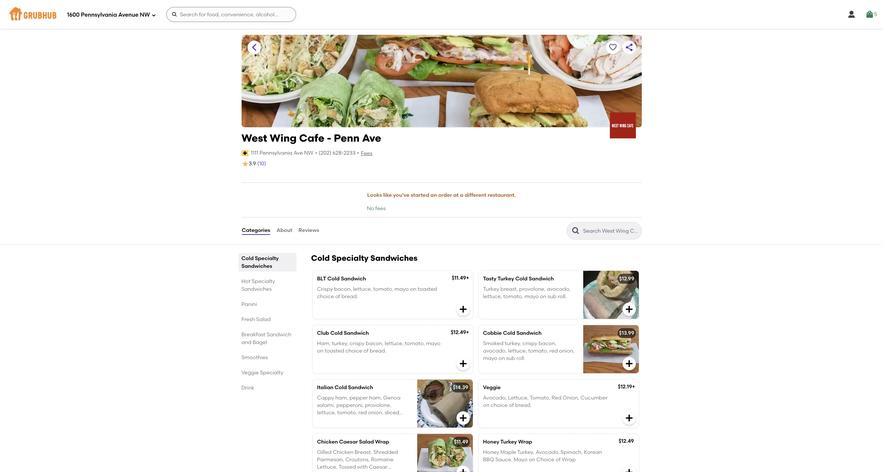 Task type: locate. For each thing, give the bounding box(es) containing it.
0 horizontal spatial avocado,
[[483, 395, 507, 402]]

2233
[[344, 150, 356, 156]]

1 crispy from the left
[[350, 341, 365, 347]]

0 vertical spatial $12.49
[[451, 330, 466, 336]]

looks
[[367, 192, 382, 199]]

no fees
[[367, 206, 386, 212]]

0 vertical spatial honey
[[483, 439, 499, 446]]

0 vertical spatial toasted
[[418, 286, 437, 293]]

1 horizontal spatial $12.49
[[619, 439, 634, 445]]

1 honey from the top
[[483, 439, 499, 446]]

red
[[552, 395, 562, 402]]

bread. inside the "crispy bacon, lettuce, tomato, mayo on toasted choice of bread."
[[341, 294, 358, 300]]

parmesan,
[[317, 457, 344, 464]]

sandwich right italian
[[348, 385, 373, 391]]

2 honey from the top
[[483, 450, 499, 456]]

breakfast
[[241, 332, 265, 338]]

1 vertical spatial lettuce,
[[317, 465, 338, 471]]

choice
[[537, 457, 555, 464], [347, 472, 366, 473]]

croutons,
[[345, 457, 370, 464]]

1 vertical spatial honey
[[483, 450, 499, 456]]

5
[[874, 11, 877, 17]]

0 vertical spatial avocado,
[[483, 395, 507, 402]]

sandwich for blt cold sandwich
[[341, 276, 366, 282]]

1 horizontal spatial bread.
[[370, 348, 386, 355]]

0 horizontal spatial nw
[[140, 11, 150, 18]]

about button
[[276, 218, 293, 244]]

sandwich up the ham, turkey, crispy bacon, lettuce, tomato, mayo on toasted choice of bread.
[[344, 330, 369, 337]]

caesar up the breast,
[[339, 439, 358, 446]]

1 vertical spatial sandwiches
[[241, 263, 272, 270]]

1 horizontal spatial roll.
[[558, 294, 567, 300]]

roll. inside the 'smoked turkey, crispy bacon, avocado, lettuce, tomato, red onion, mayo on sub roll.'
[[516, 356, 525, 362]]

0 vertical spatial roll.
[[558, 294, 567, 300]]

1 horizontal spatial salad
[[359, 439, 374, 446]]

• right 2233
[[357, 150, 359, 156]]

0 vertical spatial $11.49
[[452, 275, 466, 282]]

turkey up maple
[[500, 439, 517, 446]]

bread. inside avocado, lettuce, tomato, red onion, cucumber on choice of bread.
[[515, 403, 532, 409]]

choice
[[317, 294, 334, 300], [345, 348, 362, 355], [491, 403, 508, 409]]

cold specialty sandwiches tab
[[241, 255, 293, 270]]

bacon, for club
[[366, 341, 383, 347]]

tasty turkey cold sandwich
[[483, 276, 554, 282]]

choice inside the "crispy bacon, lettuce, tomato, mayo on toasted choice of bread."
[[317, 294, 334, 300]]

bacon, inside the 'smoked turkey, crispy bacon, avocado, lettuce, tomato, red onion, mayo on sub roll.'
[[539, 341, 556, 347]]

0 horizontal spatial avocado,
[[483, 348, 507, 355]]

$14.39
[[453, 385, 468, 391]]

+ for $12.49
[[466, 330, 469, 336]]

nw down west wing cafe - penn ave
[[304, 150, 313, 156]]

veggie for veggie
[[483, 385, 501, 391]]

0 vertical spatial bread.
[[341, 294, 358, 300]]

1 vertical spatial choice
[[345, 348, 362, 355]]

specialty inside hot specialty sandwiches
[[252, 279, 275, 285]]

on inside honey maple turkey, avocado, spinach, korean bbq sauce, mayo on choice of wrap
[[529, 457, 535, 464]]

0 vertical spatial pennsylvania
[[81, 11, 117, 18]]

on inside gilled chicken breast, shredded parmesan, croutons, romaine lettuce, tossed with caesar dressing on choice of wrap
[[340, 472, 346, 473]]

pennsylvania right 1600
[[81, 11, 117, 18]]

2 horizontal spatial bread.
[[515, 403, 532, 409]]

tomato, inside the "crispy bacon, lettuce, tomato, mayo on toasted choice of bread."
[[373, 286, 393, 293]]

bacon, down club cold sandwich
[[366, 341, 383, 347]]

hot specialty sandwiches tab
[[241, 278, 293, 293]]

avocado,
[[547, 286, 571, 293], [483, 348, 507, 355]]

honey
[[483, 439, 499, 446], [483, 450, 499, 456]]

1 vertical spatial roll.
[[516, 356, 525, 362]]

reviews button
[[298, 218, 320, 244]]

1 vertical spatial toasted
[[325, 348, 344, 355]]

0 vertical spatial avocado,
[[547, 286, 571, 293]]

of inside honey maple turkey, avocado, spinach, korean bbq sauce, mayo on choice of wrap
[[556, 457, 561, 464]]

0 vertical spatial choice
[[317, 294, 334, 300]]

0 horizontal spatial $12.49
[[451, 330, 466, 336]]

0 horizontal spatial pennsylvania
[[81, 11, 117, 18]]

veggie inside 'tab'
[[241, 370, 259, 376]]

honey for honey maple turkey, avocado, spinach, korean bbq sauce, mayo on choice of wrap
[[483, 450, 499, 456]]

specialty up blt cold sandwich at the bottom left of page
[[332, 254, 369, 263]]

1 vertical spatial choice
[[347, 472, 366, 473]]

svg image
[[865, 10, 874, 19], [171, 11, 177, 17], [151, 13, 156, 17], [459, 305, 468, 314], [459, 360, 468, 369], [459, 414, 468, 423], [625, 414, 634, 423], [625, 469, 634, 473]]

ham, turkey, crispy bacon, lettuce, tomato, mayo on toasted choice of bread.
[[317, 341, 440, 355]]

lettuce, inside the 'smoked turkey, crispy bacon, avocado, lettuce, tomato, red onion, mayo on sub roll.'
[[508, 348, 527, 355]]

pennsylvania for 1600
[[81, 11, 117, 18]]

specialty
[[332, 254, 369, 263], [255, 256, 279, 262], [252, 279, 275, 285], [260, 370, 283, 376]]

cold specialty sandwiches
[[311, 254, 418, 263], [241, 256, 279, 270]]

0 horizontal spatial crispy
[[350, 341, 365, 347]]

roll.
[[558, 294, 567, 300], [516, 356, 525, 362]]

1 • from the left
[[315, 150, 317, 156]]

1 horizontal spatial bacon,
[[366, 341, 383, 347]]

mayo inside the ham, turkey, crispy bacon, lettuce, tomato, mayo on toasted choice of bread.
[[426, 341, 440, 347]]

turkey up breast,
[[498, 276, 514, 282]]

•
[[315, 150, 317, 156], [357, 150, 359, 156]]

lettuce, up dressing
[[317, 465, 338, 471]]

1 vertical spatial caesar
[[369, 465, 387, 471]]

1 vertical spatial pennsylvania
[[260, 150, 292, 156]]

+ for $11.49
[[466, 275, 469, 282]]

1 vertical spatial avocado,
[[536, 450, 560, 456]]

bacon, down blt cold sandwich at the bottom left of page
[[334, 286, 352, 293]]

toasted
[[418, 286, 437, 293], [325, 348, 344, 355]]

nw for 1600 pennsylvania avenue nw
[[140, 11, 150, 18]]

svg image for $13.99
[[625, 360, 634, 369]]

0 horizontal spatial sub
[[506, 356, 515, 362]]

cold specialty sandwiches up blt cold sandwich at the bottom left of page
[[311, 254, 418, 263]]

tomato,
[[373, 286, 393, 293], [503, 294, 523, 300], [405, 341, 425, 347], [528, 348, 548, 355]]

of inside gilled chicken breast, shredded parmesan, croutons, romaine lettuce, tossed with caesar dressing on choice of wrap
[[367, 472, 372, 473]]

2 crispy from the left
[[523, 341, 537, 347]]

choice down with
[[347, 472, 366, 473]]

sandwich down fresh salad tab
[[267, 332, 291, 338]]

crispy down cobbie cold sandwich
[[523, 341, 537, 347]]

main navigation navigation
[[0, 0, 883, 29]]

svg image
[[847, 10, 856, 19], [625, 305, 634, 314], [625, 360, 634, 369], [459, 469, 468, 473]]

1 vertical spatial ave
[[294, 150, 303, 156]]

0 horizontal spatial veggie
[[241, 370, 259, 376]]

salad inside tab
[[256, 317, 271, 323]]

bagel
[[253, 340, 267, 346]]

ave up fees
[[362, 132, 381, 145]]

tomato, inside the 'smoked turkey, crispy bacon, avocado, lettuce, tomato, red onion, mayo on sub roll.'
[[528, 348, 548, 355]]

sandwiches inside hot specialty sandwiches
[[241, 286, 272, 293]]

• left (202)
[[315, 150, 317, 156]]

veggie up drink
[[241, 370, 259, 376]]

chicken down the chicken caesar salad wrap
[[333, 450, 353, 456]]

2 turkey, from the left
[[505, 341, 521, 347]]

caesar
[[339, 439, 358, 446], [369, 465, 387, 471]]

sandwiches for cold specialty sandwiches tab
[[241, 263, 272, 270]]

1111 pennsylvania ave nw button
[[250, 149, 314, 158]]

order
[[438, 192, 452, 199]]

1 vertical spatial turkey
[[483, 286, 499, 293]]

caesar down romaine
[[369, 465, 387, 471]]

0 horizontal spatial roll.
[[516, 356, 525, 362]]

salad right fresh
[[256, 317, 271, 323]]

2 horizontal spatial choice
[[491, 403, 508, 409]]

lettuce, left tomato,
[[508, 395, 529, 402]]

bread. inside the ham, turkey, crispy bacon, lettuce, tomato, mayo on toasted choice of bread.
[[370, 348, 386, 355]]

crispy for cobbie cold sandwich
[[523, 341, 537, 347]]

veggie right $14.39
[[483, 385, 501, 391]]

sandwich up the 'smoked turkey, crispy bacon, avocado, lettuce, tomato, red onion, mayo on sub roll.'
[[517, 330, 542, 337]]

wrap down romaine
[[373, 472, 387, 473]]

choice for blt cold sandwich
[[317, 294, 334, 300]]

$13.99
[[619, 330, 634, 337]]

2 horizontal spatial bacon,
[[539, 341, 556, 347]]

crispy
[[317, 286, 333, 293]]

bacon, up red
[[539, 341, 556, 347]]

salad up the breast,
[[359, 439, 374, 446]]

sandwich up the "crispy bacon, lettuce, tomato, mayo on toasted choice of bread."
[[341, 276, 366, 282]]

breast,
[[501, 286, 518, 293]]

0 vertical spatial chicken
[[317, 439, 338, 446]]

0 horizontal spatial lettuce,
[[317, 465, 338, 471]]

-
[[327, 132, 331, 145]]

pennsylvania down wing
[[260, 150, 292, 156]]

lettuce,
[[353, 286, 372, 293], [483, 294, 502, 300], [385, 341, 404, 347], [508, 348, 527, 355]]

avocado,
[[483, 395, 507, 402], [536, 450, 560, 456]]

1 horizontal spatial avocado,
[[547, 286, 571, 293]]

smoothies
[[241, 355, 268, 361]]

west
[[241, 132, 267, 145]]

1 vertical spatial $12.49
[[619, 439, 634, 445]]

sandwich inside breakfast sandwich and bagel
[[267, 332, 291, 338]]

nw right avenue
[[140, 11, 150, 18]]

tasty
[[483, 276, 497, 282]]

lettuce, inside gilled chicken breast, shredded parmesan, croutons, romaine lettuce, tossed with caesar dressing on choice of wrap
[[317, 465, 338, 471]]

provolone,
[[519, 286, 546, 293]]

1 horizontal spatial choice
[[537, 457, 555, 464]]

0 vertical spatial caesar
[[339, 439, 358, 446]]

ave down west wing cafe - penn ave
[[294, 150, 303, 156]]

smoked
[[483, 341, 504, 347]]

sandwiches inside cold specialty sandwiches tab
[[241, 263, 272, 270]]

star icon image
[[241, 161, 249, 168]]

0 vertical spatial nw
[[140, 11, 150, 18]]

1 horizontal spatial crispy
[[523, 341, 537, 347]]

0 vertical spatial sub
[[548, 294, 557, 300]]

0 vertical spatial +
[[466, 275, 469, 282]]

1 vertical spatial veggie
[[483, 385, 501, 391]]

1 horizontal spatial veggie
[[483, 385, 501, 391]]

sub inside the 'smoked turkey, crispy bacon, avocado, lettuce, tomato, red onion, mayo on sub roll.'
[[506, 356, 515, 362]]

sauce,
[[495, 457, 513, 464]]

0 horizontal spatial cold specialty sandwiches
[[241, 256, 279, 270]]

sandwiches
[[370, 254, 418, 263], [241, 263, 272, 270], [241, 286, 272, 293]]

avocado, right the provolone,
[[547, 286, 571, 293]]

0 horizontal spatial bread.
[[341, 294, 358, 300]]

on inside avocado, lettuce, tomato, red onion, cucumber on choice of bread.
[[483, 403, 489, 409]]

1 vertical spatial $11.49
[[454, 439, 468, 446]]

pennsylvania
[[81, 11, 117, 18], [260, 150, 292, 156]]

0 horizontal spatial bacon,
[[334, 286, 352, 293]]

1 horizontal spatial toasted
[[418, 286, 437, 293]]

1 vertical spatial chicken
[[333, 450, 353, 456]]

honey inside honey maple turkey, avocado, spinach, korean bbq sauce, mayo on choice of wrap
[[483, 450, 499, 456]]

turkey, down cobbie cold sandwich
[[505, 341, 521, 347]]

$11.49
[[452, 275, 466, 282], [454, 439, 468, 446]]

roll. inside turkey breast, provolone, avocado, lettuce, tomato, mayo on sub roll.
[[558, 294, 567, 300]]

1 horizontal spatial ave
[[362, 132, 381, 145]]

0 horizontal spatial turkey,
[[332, 341, 349, 347]]

sandwich for cobbie cold sandwich
[[517, 330, 542, 337]]

turkey, inside the 'smoked turkey, crispy bacon, avocado, lettuce, tomato, red onion, mayo on sub roll.'
[[505, 341, 521, 347]]

panini
[[241, 302, 257, 308]]

share icon image
[[625, 43, 634, 52]]

1 vertical spatial +
[[466, 330, 469, 336]]

1 horizontal spatial pennsylvania
[[260, 150, 292, 156]]

0 horizontal spatial toasted
[[325, 348, 344, 355]]

specialty inside 'tab'
[[260, 370, 283, 376]]

0 horizontal spatial caesar
[[339, 439, 358, 446]]

cold
[[311, 254, 330, 263], [241, 256, 254, 262], [327, 276, 340, 282], [515, 276, 528, 282], [330, 330, 343, 337], [503, 330, 515, 337], [335, 385, 347, 391]]

0 vertical spatial salad
[[256, 317, 271, 323]]

cold up hot on the left
[[241, 256, 254, 262]]

1 horizontal spatial choice
[[345, 348, 362, 355]]

0 horizontal spatial choice
[[317, 294, 334, 300]]

avocado, lettuce, tomato, red onion, cucumber on choice of bread.
[[483, 395, 608, 409]]

wrap up "shredded"
[[375, 439, 389, 446]]

fees
[[361, 150, 372, 157]]

sub inside turkey breast, provolone, avocado, lettuce, tomato, mayo on sub roll.
[[548, 294, 557, 300]]

chicken
[[317, 439, 338, 446], [333, 450, 353, 456]]

italian cold sandwich image
[[417, 380, 473, 428]]

turkey breast, provolone, avocado, lettuce, tomato, mayo on sub roll.
[[483, 286, 571, 300]]

salad
[[256, 317, 271, 323], [359, 439, 374, 446]]

bacon, inside the ham, turkey, crispy bacon, lettuce, tomato, mayo on toasted choice of bread.
[[366, 341, 383, 347]]

chicken inside gilled chicken breast, shredded parmesan, croutons, romaine lettuce, tossed with caesar dressing on choice of wrap
[[333, 450, 353, 456]]

crispy inside the ham, turkey, crispy bacon, lettuce, tomato, mayo on toasted choice of bread.
[[350, 341, 365, 347]]

crispy down club cold sandwich
[[350, 341, 365, 347]]

restaurant.
[[488, 192, 516, 199]]

2 • from the left
[[357, 150, 359, 156]]

1 vertical spatial bread.
[[370, 348, 386, 355]]

cold specialty sandwiches up hot specialty sandwiches
[[241, 256, 279, 270]]

no
[[367, 206, 374, 212]]

1 horizontal spatial caesar
[[369, 465, 387, 471]]

drink tab
[[241, 385, 293, 392]]

$11.49 for $11.49 +
[[452, 275, 466, 282]]

bacon,
[[334, 286, 352, 293], [366, 341, 383, 347], [539, 341, 556, 347]]

0 vertical spatial lettuce,
[[508, 395, 529, 402]]

crispy inside the 'smoked turkey, crispy bacon, avocado, lettuce, tomato, red onion, mayo on sub roll.'
[[523, 341, 537, 347]]

turkey down "tasty"
[[483, 286, 499, 293]]

1 vertical spatial avocado,
[[483, 348, 507, 355]]

korean
[[584, 450, 602, 456]]

wrap inside gilled chicken breast, shredded parmesan, croutons, romaine lettuce, tossed with caesar dressing on choice of wrap
[[373, 472, 387, 473]]

nw inside main navigation navigation
[[140, 11, 150, 18]]

0 vertical spatial choice
[[537, 457, 555, 464]]

choice inside avocado, lettuce, tomato, red onion, cucumber on choice of bread.
[[491, 403, 508, 409]]

1 horizontal spatial nw
[[304, 150, 313, 156]]

turkey, inside the ham, turkey, crispy bacon, lettuce, tomato, mayo on toasted choice of bread.
[[332, 341, 349, 347]]

nw inside 1111 pennsylvania ave nw button
[[304, 150, 313, 156]]

1 horizontal spatial sub
[[548, 294, 557, 300]]

specialty down 'smoothies' tab at the bottom left of the page
[[260, 370, 283, 376]]

gilled
[[317, 450, 332, 456]]

mayo
[[514, 457, 528, 464]]

specialty up hot specialty sandwiches tab
[[255, 256, 279, 262]]

Search for food, convenience, alcohol... search field
[[166, 7, 296, 22]]

specialty right hot on the left
[[252, 279, 275, 285]]

0 vertical spatial ave
[[362, 132, 381, 145]]

1 turkey, from the left
[[332, 341, 349, 347]]

pennsylvania inside main navigation navigation
[[81, 11, 117, 18]]

2 vertical spatial sandwiches
[[241, 286, 272, 293]]

2 vertical spatial turkey
[[500, 439, 517, 446]]

turkey inside turkey breast, provolone, avocado, lettuce, tomato, mayo on sub roll.
[[483, 286, 499, 293]]

1 vertical spatial sub
[[506, 356, 515, 362]]

$12.49
[[451, 330, 466, 336], [619, 439, 634, 445]]

lettuce, inside avocado, lettuce, tomato, red onion, cucumber on choice of bread.
[[508, 395, 529, 402]]

different
[[465, 192, 487, 199]]

chicken up gilled
[[317, 439, 338, 446]]

hot specialty sandwiches
[[241, 279, 275, 293]]

on inside the ham, turkey, crispy bacon, lettuce, tomato, mayo on toasted choice of bread.
[[317, 348, 323, 355]]

1 vertical spatial nw
[[304, 150, 313, 156]]

choice inside the ham, turkey, crispy bacon, lettuce, tomato, mayo on toasted choice of bread.
[[345, 348, 362, 355]]

choice right mayo
[[537, 457, 555, 464]]

0 vertical spatial turkey
[[498, 276, 514, 282]]

(10)
[[257, 161, 266, 167]]

1 horizontal spatial lettuce,
[[508, 395, 529, 402]]

a
[[460, 192, 463, 199]]

0 horizontal spatial ave
[[294, 150, 303, 156]]

tasty turkey cold sandwich image
[[583, 271, 639, 319]]

specialty for cold specialty sandwiches tab
[[255, 256, 279, 262]]

fresh
[[241, 317, 255, 323]]

wrap down spinach,
[[562, 457, 576, 464]]

honey turkey wrap
[[483, 439, 532, 446]]

like
[[383, 192, 392, 199]]

of
[[335, 294, 340, 300], [364, 348, 369, 355], [509, 403, 514, 409], [556, 457, 561, 464], [367, 472, 372, 473]]

0 horizontal spatial •
[[315, 150, 317, 156]]

pennsylvania inside button
[[260, 150, 292, 156]]

1 horizontal spatial avocado,
[[536, 450, 560, 456]]

turkey, down club cold sandwich
[[332, 341, 349, 347]]

club
[[317, 330, 329, 337]]

an
[[431, 192, 437, 199]]

2 vertical spatial bread.
[[515, 403, 532, 409]]

chicken caesar salad wrap image
[[417, 435, 473, 473]]

2 vertical spatial choice
[[491, 403, 508, 409]]

drink
[[241, 385, 254, 392]]

0 vertical spatial veggie
[[241, 370, 259, 376]]

0 horizontal spatial choice
[[347, 472, 366, 473]]

2 vertical spatial +
[[632, 384, 635, 390]]

blt cold sandwich
[[317, 276, 366, 282]]

nw
[[140, 11, 150, 18], [304, 150, 313, 156]]

0 vertical spatial sandwiches
[[370, 254, 418, 263]]

with
[[357, 465, 368, 471]]

of inside the "crispy bacon, lettuce, tomato, mayo on toasted choice of bread."
[[335, 294, 340, 300]]

on inside the 'smoked turkey, crispy bacon, avocado, lettuce, tomato, red onion, mayo on sub roll.'
[[499, 356, 505, 362]]

bread. for blt cold sandwich
[[341, 294, 358, 300]]

1 horizontal spatial •
[[357, 150, 359, 156]]

cucumber
[[581, 395, 608, 402]]

0 horizontal spatial salad
[[256, 317, 271, 323]]

honey for honey turkey wrap
[[483, 439, 499, 446]]

avocado, down smoked on the bottom
[[483, 348, 507, 355]]

wing
[[270, 132, 297, 145]]

on
[[410, 286, 416, 293], [540, 294, 546, 300], [317, 348, 323, 355], [499, 356, 505, 362], [483, 403, 489, 409], [529, 457, 535, 464], [340, 472, 346, 473]]

1 horizontal spatial turkey,
[[505, 341, 521, 347]]



Task type: describe. For each thing, give the bounding box(es) containing it.
svg image for $11.49
[[459, 469, 468, 473]]

5 button
[[865, 8, 877, 21]]

onion,
[[559, 348, 575, 355]]

avocado, inside avocado, lettuce, tomato, red onion, cucumber on choice of bread.
[[483, 395, 507, 402]]

bacon, inside the "crispy bacon, lettuce, tomato, mayo on toasted choice of bread."
[[334, 286, 352, 293]]

choice for veggie
[[491, 403, 508, 409]]

you've
[[393, 192, 410, 199]]

specialty for veggie specialty 'tab' on the bottom of page
[[260, 370, 283, 376]]

dressing
[[317, 472, 339, 473]]

1 horizontal spatial cold specialty sandwiches
[[311, 254, 418, 263]]

cold right "cobbie" at the bottom
[[503, 330, 515, 337]]

sandwich for club cold sandwich
[[344, 330, 369, 337]]

3.9
[[249, 161, 256, 167]]

svg image for $12.99
[[625, 305, 634, 314]]

fees
[[375, 206, 386, 212]]

+ for $12.19
[[632, 384, 635, 390]]

628-
[[333, 150, 344, 156]]

avocado, inside turkey breast, provolone, avocado, lettuce, tomato, mayo on sub roll.
[[547, 286, 571, 293]]

tossed
[[339, 465, 356, 471]]

turkey, for smoked
[[505, 341, 521, 347]]

$12.49 +
[[451, 330, 469, 336]]

avenue
[[118, 11, 139, 18]]

fees button
[[361, 150, 373, 158]]

$12.49 for $12.49 +
[[451, 330, 466, 336]]

italian cold sandwich
[[317, 385, 373, 391]]

panini tab
[[241, 301, 293, 309]]

started
[[411, 192, 429, 199]]

$12.19
[[618, 384, 632, 390]]

west wing cafe - penn ave
[[241, 132, 381, 145]]

cold up the provolone,
[[515, 276, 528, 282]]

search icon image
[[571, 227, 580, 236]]

blt
[[317, 276, 326, 282]]

lettuce, inside the "crispy bacon, lettuce, tomato, mayo on toasted choice of bread."
[[353, 286, 372, 293]]

fresh salad tab
[[241, 316, 293, 324]]

reviews
[[299, 228, 319, 234]]

smoothies tab
[[241, 354, 293, 362]]

sandwich for italian cold sandwich
[[348, 385, 373, 391]]

mayo inside the "crispy bacon, lettuce, tomato, mayo on toasted choice of bread."
[[395, 286, 409, 293]]

nw for 1111 pennsylvania ave nw
[[304, 150, 313, 156]]

bacon, for cobbie
[[539, 341, 556, 347]]

tomato, inside turkey breast, provolone, avocado, lettuce, tomato, mayo on sub roll.
[[503, 294, 523, 300]]

chicken caesar salad wrap
[[317, 439, 389, 446]]

on inside the "crispy bacon, lettuce, tomato, mayo on toasted choice of bread."
[[410, 286, 416, 293]]

crispy for club cold sandwich
[[350, 341, 365, 347]]

and
[[241, 340, 251, 346]]

(202)
[[319, 150, 331, 156]]

crispy bacon, lettuce, tomato, mayo on toasted choice of bread.
[[317, 286, 437, 300]]

hot
[[241, 279, 251, 285]]

lettuce, inside turkey breast, provolone, avocado, lettuce, tomato, mayo on sub roll.
[[483, 294, 502, 300]]

breast,
[[355, 450, 372, 456]]

turkey, for ham,
[[332, 341, 349, 347]]

tomato, inside the ham, turkey, crispy bacon, lettuce, tomato, mayo on toasted choice of bread.
[[405, 341, 425, 347]]

at
[[453, 192, 459, 199]]

$11.49 +
[[452, 275, 469, 282]]

tomato,
[[530, 395, 550, 402]]

save this restaurant button
[[606, 41, 619, 54]]

club cold sandwich
[[317, 330, 369, 337]]

on inside turkey breast, provolone, avocado, lettuce, tomato, mayo on sub roll.
[[540, 294, 546, 300]]

lettuce, inside the ham, turkey, crispy bacon, lettuce, tomato, mayo on toasted choice of bread.
[[385, 341, 404, 347]]

turkey for tasty
[[498, 276, 514, 282]]

$11.49 for $11.49
[[454, 439, 468, 446]]

1 vertical spatial salad
[[359, 439, 374, 446]]

toasted inside the ham, turkey, crispy bacon, lettuce, tomato, mayo on toasted choice of bread.
[[325, 348, 344, 355]]

looks like you've started an order at a different restaurant.
[[367, 192, 516, 199]]

Search West Wing Cafe - Penn Ave search field
[[582, 228, 639, 235]]

maple
[[500, 450, 516, 456]]

shredded
[[373, 450, 398, 456]]

cafe
[[299, 132, 324, 145]]

$12.99
[[619, 276, 634, 282]]

west wing cafe - penn ave logo image
[[610, 113, 636, 139]]

cold right blt
[[327, 276, 340, 282]]

penn
[[334, 132, 360, 145]]

smoked turkey, crispy bacon, avocado, lettuce, tomato, red onion, mayo on sub roll.
[[483, 341, 575, 362]]

• (202) 628-2233 • fees
[[315, 150, 372, 157]]

turkey,
[[517, 450, 535, 456]]

save this restaurant image
[[608, 43, 617, 52]]

turkey for honey
[[500, 439, 517, 446]]

about
[[277, 228, 292, 234]]

cobbie
[[483, 330, 502, 337]]

veggie for veggie specialty
[[241, 370, 259, 376]]

bread. for veggie
[[515, 403, 532, 409]]

categories button
[[241, 218, 271, 244]]

cold specialty sandwiches inside tab
[[241, 256, 279, 270]]

looks like you've started an order at a different restaurant. button
[[367, 188, 516, 204]]

toasted inside the "crispy bacon, lettuce, tomato, mayo on toasted choice of bread."
[[418, 286, 437, 293]]

1600
[[67, 11, 80, 18]]

of inside avocado, lettuce, tomato, red onion, cucumber on choice of bread.
[[509, 403, 514, 409]]

$12.19 +
[[618, 384, 635, 390]]

1111 pennsylvania ave nw
[[251, 150, 313, 156]]

choice inside gilled chicken breast, shredded parmesan, croutons, romaine lettuce, tossed with caesar dressing on choice of wrap
[[347, 472, 366, 473]]

cold up blt
[[311, 254, 330, 263]]

ham,
[[317, 341, 331, 347]]

italian
[[317, 385, 333, 391]]

caret left icon image
[[250, 43, 259, 52]]

specialty for hot specialty sandwiches tab
[[252, 279, 275, 285]]

veggie specialty tab
[[241, 369, 293, 377]]

honey maple turkey, avocado, spinach, korean bbq sauce, mayo on choice of wrap
[[483, 450, 602, 464]]

fresh salad
[[241, 317, 271, 323]]

1600 pennsylvania avenue nw
[[67, 11, 150, 18]]

1111
[[251, 150, 258, 156]]

bbq
[[483, 457, 494, 464]]

svg image inside main navigation navigation
[[847, 10, 856, 19]]

cobbie cold sandwich image
[[583, 326, 639, 374]]

caesar inside gilled chicken breast, shredded parmesan, croutons, romaine lettuce, tossed with caesar dressing on choice of wrap
[[369, 465, 387, 471]]

svg image inside 5 button
[[865, 10, 874, 19]]

of inside the ham, turkey, crispy bacon, lettuce, tomato, mayo on toasted choice of bread.
[[364, 348, 369, 355]]

mayo inside the 'smoked turkey, crispy bacon, avocado, lettuce, tomato, red onion, mayo on sub roll.'
[[483, 356, 497, 362]]

sandwiches for hot specialty sandwiches tab
[[241, 286, 272, 293]]

sandwich up the provolone,
[[529, 276, 554, 282]]

categories
[[242, 228, 270, 234]]

avocado, inside honey maple turkey, avocado, spinach, korean bbq sauce, mayo on choice of wrap
[[536, 450, 560, 456]]

avocado, inside the 'smoked turkey, crispy bacon, avocado, lettuce, tomato, red onion, mayo on sub roll.'
[[483, 348, 507, 355]]

breakfast sandwich and bagel tab
[[241, 331, 293, 347]]

breakfast sandwich and bagel
[[241, 332, 291, 346]]

spinach,
[[561, 450, 583, 456]]

(202) 628-2233 button
[[319, 150, 356, 157]]

cold inside cold specialty sandwiches
[[241, 256, 254, 262]]

wrap up 'turkey,'
[[518, 439, 532, 446]]

red
[[550, 348, 558, 355]]

veggie specialty
[[241, 370, 283, 376]]

romaine
[[371, 457, 394, 464]]

subscription pass image
[[241, 150, 249, 156]]

choice inside honey maple turkey, avocado, spinach, korean bbq sauce, mayo on choice of wrap
[[537, 457, 555, 464]]

cobbie cold sandwich
[[483, 330, 542, 337]]

ave inside 1111 pennsylvania ave nw button
[[294, 150, 303, 156]]

wrap inside honey maple turkey, avocado, spinach, korean bbq sauce, mayo on choice of wrap
[[562, 457, 576, 464]]

cold right club
[[330, 330, 343, 337]]

$12.49 for $12.49
[[619, 439, 634, 445]]

cold right italian
[[335, 385, 347, 391]]

mayo inside turkey breast, provolone, avocado, lettuce, tomato, mayo on sub roll.
[[525, 294, 539, 300]]

pennsylvania for 1111
[[260, 150, 292, 156]]



Task type: vqa. For each thing, say whether or not it's contained in the screenshot.
available. associated with Mixed Veggie Juice
no



